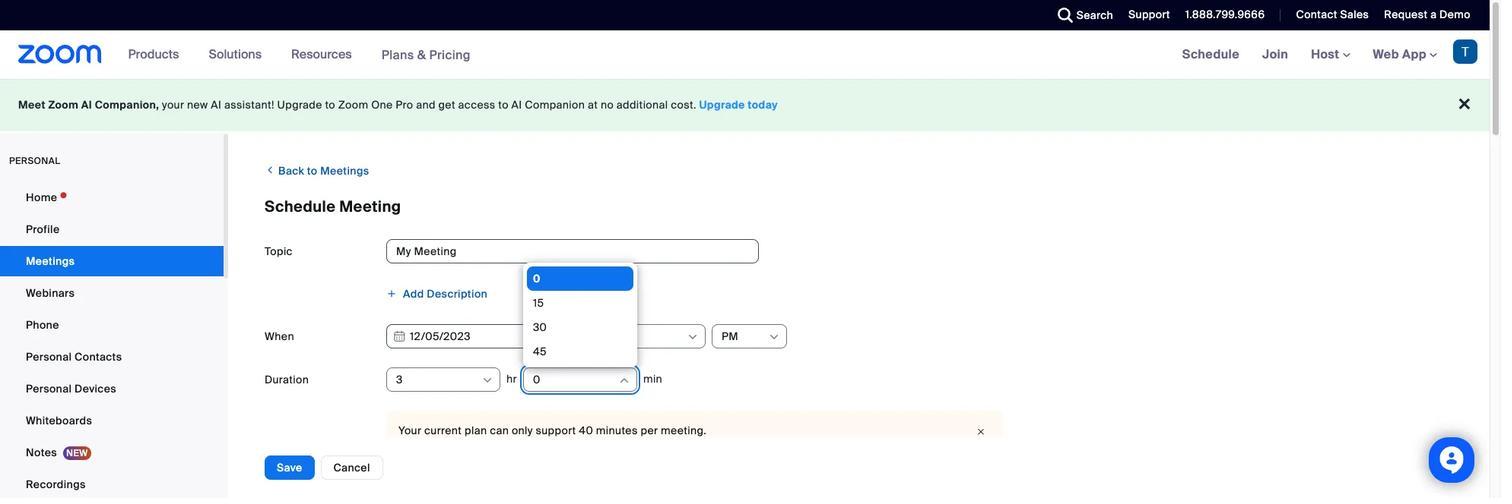 Task type: locate. For each thing, give the bounding box(es) containing it.
zoom left one
[[338, 98, 368, 112]]

to inside the back to meetings link
[[307, 164, 318, 178]]

upgrade down product information navigation
[[277, 98, 322, 112]]

search button
[[1046, 0, 1117, 30]]

personal for personal devices
[[26, 382, 72, 396]]

hide options image
[[618, 375, 630, 387]]

add description button
[[386, 283, 488, 306]]

2 personal from the top
[[26, 382, 72, 396]]

ai right new
[[211, 98, 221, 112]]

personal contacts link
[[0, 342, 224, 373]]

personal down "phone" at the left of page
[[26, 351, 72, 364]]

show options image
[[687, 332, 699, 344], [481, 375, 494, 387]]

meet zoom ai companion, footer
[[0, 79, 1490, 132]]

0 button
[[533, 369, 617, 392]]

0 vertical spatial meetings
[[320, 164, 369, 178]]

solutions button
[[209, 30, 269, 79]]

phone link
[[0, 310, 224, 341]]

more
[[430, 440, 457, 454]]

personal contacts
[[26, 351, 122, 364]]

1 horizontal spatial to
[[325, 98, 335, 112]]

1 horizontal spatial ai
[[211, 98, 221, 112]]

When text field
[[386, 325, 554, 349]]

webinars
[[26, 287, 75, 300]]

0 vertical spatial 0
[[533, 272, 540, 286]]

plans & pricing
[[381, 47, 471, 63]]

0 inside popup button
[[533, 373, 540, 387]]

1 personal from the top
[[26, 351, 72, 364]]

0 vertical spatial schedule
[[1182, 46, 1240, 62]]

host
[[1311, 46, 1343, 62]]

1 vertical spatial 0
[[533, 373, 540, 387]]

1 vertical spatial show options image
[[481, 375, 494, 387]]

meetings up schedule meeting
[[320, 164, 369, 178]]

support
[[536, 424, 576, 438]]

web app
[[1373, 46, 1427, 62]]

pro
[[396, 98, 413, 112]]

show options image left hr
[[481, 375, 494, 387]]

can
[[490, 424, 509, 438]]

schedule for schedule
[[1182, 46, 1240, 62]]

ai left companion,
[[81, 98, 92, 112]]

0 horizontal spatial zoom
[[48, 98, 79, 112]]

2 0 from the top
[[533, 373, 540, 387]]

your
[[162, 98, 184, 112]]

banner containing products
[[0, 30, 1490, 80]]

schedule
[[1182, 46, 1240, 62], [265, 197, 336, 217]]

recordings
[[26, 478, 86, 492]]

to down resources dropdown button
[[325, 98, 335, 112]]

pricing
[[429, 47, 471, 63]]

companion,
[[95, 98, 159, 112]]

join
[[1262, 46, 1288, 62]]

hr
[[506, 372, 517, 386]]

cost.
[[671, 98, 696, 112]]

to
[[325, 98, 335, 112], [498, 98, 509, 112], [307, 164, 318, 178]]

upgrade down only
[[497, 440, 542, 454]]

1 horizontal spatial zoom
[[338, 98, 368, 112]]

0 horizontal spatial upgrade
[[277, 98, 322, 112]]

1 horizontal spatial show options image
[[687, 332, 699, 344]]

1 horizontal spatial schedule
[[1182, 46, 1240, 62]]

app
[[1402, 46, 1427, 62]]

to right access
[[498, 98, 509, 112]]

45
[[533, 345, 547, 359]]

meetings
[[320, 164, 369, 178], [26, 255, 75, 268]]

1.888.799.9666
[[1185, 8, 1265, 21]]

upgrade right cost.
[[699, 98, 745, 112]]

meeting
[[339, 197, 401, 217]]

schedule down back
[[265, 197, 336, 217]]

schedule link
[[1171, 30, 1251, 79]]

1 zoom from the left
[[48, 98, 79, 112]]

zoom
[[48, 98, 79, 112], [338, 98, 368, 112]]

0 vertical spatial show options image
[[687, 332, 699, 344]]

0 right hr
[[533, 373, 540, 387]]

web
[[1373, 46, 1399, 62]]

schedule inside meetings navigation
[[1182, 46, 1240, 62]]

1 0 from the top
[[533, 272, 540, 286]]

0 vertical spatial personal
[[26, 351, 72, 364]]

add
[[403, 287, 424, 301]]

0 horizontal spatial schedule
[[265, 197, 336, 217]]

now
[[545, 440, 568, 454]]

ai left companion at the left of page
[[511, 98, 522, 112]]

1 vertical spatial meetings
[[26, 255, 75, 268]]

40
[[579, 424, 593, 438]]

back to meetings link
[[265, 158, 369, 183]]

0
[[533, 272, 540, 286], [533, 373, 540, 387]]

0 horizontal spatial to
[[307, 164, 318, 178]]

show options image left pm
[[687, 332, 699, 344]]

and
[[416, 98, 436, 112]]

list box
[[527, 267, 633, 364]]

ai
[[81, 98, 92, 112], [211, 98, 221, 112], [511, 98, 522, 112]]

1 vertical spatial schedule
[[265, 197, 336, 217]]

per
[[641, 424, 658, 438]]

0 horizontal spatial show options image
[[481, 375, 494, 387]]

1.888.799.9666 button
[[1174, 0, 1269, 30], [1185, 8, 1265, 21]]

plans & pricing link
[[381, 47, 471, 63], [381, 47, 471, 63]]

1 horizontal spatial upgrade
[[497, 440, 542, 454]]

personal
[[9, 155, 60, 167]]

upgrade
[[277, 98, 322, 112], [699, 98, 745, 112], [497, 440, 542, 454]]

min
[[643, 372, 662, 386]]

0 horizontal spatial meetings
[[26, 255, 75, 268]]

profile link
[[0, 214, 224, 245]]

meet zoom ai companion, your new ai assistant! upgrade to zoom one pro and get access to ai companion at no additional cost. upgrade today
[[18, 98, 778, 112]]

back
[[278, 164, 304, 178]]

product information navigation
[[117, 30, 482, 80]]

need
[[398, 440, 427, 454]]

1 vertical spatial personal
[[26, 382, 72, 396]]

1.888.799.9666 button up schedule link on the top right
[[1185, 8, 1265, 21]]

save
[[277, 462, 302, 475]]

0 for 0
[[533, 373, 540, 387]]

join link
[[1251, 30, 1300, 79]]

0 up the 15
[[533, 272, 540, 286]]

Topic text field
[[386, 240, 759, 264]]

banner
[[0, 30, 1490, 80]]

contact sales link
[[1285, 0, 1373, 30], [1296, 8, 1369, 21]]

1.888.799.9666 button up join
[[1174, 0, 1269, 30]]

request a demo link
[[1373, 0, 1490, 30], [1384, 8, 1471, 21]]

0 for 0 15
[[533, 272, 540, 286]]

2 horizontal spatial ai
[[511, 98, 522, 112]]

personal up whiteboards
[[26, 382, 72, 396]]

0 inside the 0 15
[[533, 272, 540, 286]]

zoom right meet
[[48, 98, 79, 112]]

whiteboards link
[[0, 406, 224, 436]]

meetings up webinars
[[26, 255, 75, 268]]

upgrade inside your current plan can only support 40 minutes per meeting. need more time? upgrade now
[[497, 440, 542, 454]]

schedule down 1.888.799.9666
[[1182, 46, 1240, 62]]

0 horizontal spatial ai
[[81, 98, 92, 112]]

left image
[[265, 163, 276, 178]]

new
[[187, 98, 208, 112]]

to right back
[[307, 164, 318, 178]]

2 ai from the left
[[211, 98, 221, 112]]



Task type: vqa. For each thing, say whether or not it's contained in the screenshot.
FOR inside the Message for the group: Don't let yourself fail by letting failure fail you. Legendary
no



Task type: describe. For each thing, give the bounding box(es) containing it.
pm
[[722, 330, 738, 344]]

access
[[458, 98, 495, 112]]

request a demo
[[1384, 8, 1471, 21]]

3 button
[[396, 369, 481, 392]]

1 ai from the left
[[81, 98, 92, 112]]

resources button
[[291, 30, 359, 79]]

recordings link
[[0, 470, 224, 499]]

contact
[[1296, 8, 1337, 21]]

one
[[371, 98, 393, 112]]

meetings link
[[0, 246, 224, 277]]

2 horizontal spatial upgrade
[[699, 98, 745, 112]]

solutions
[[209, 46, 262, 62]]

contacts
[[75, 351, 122, 364]]

demo
[[1440, 8, 1471, 21]]

personal for personal contacts
[[26, 351, 72, 364]]

notes
[[26, 446, 57, 460]]

phone
[[26, 319, 59, 332]]

zoom logo image
[[18, 45, 102, 64]]

only
[[512, 424, 533, 438]]

0 15
[[533, 272, 544, 310]]

description
[[427, 287, 488, 301]]

meeting.
[[661, 424, 707, 438]]

plans
[[381, 47, 414, 63]]

duration
[[265, 373, 309, 387]]

pm button
[[722, 325, 767, 348]]

home link
[[0, 183, 224, 213]]

add image
[[386, 289, 397, 300]]

profile picture image
[[1453, 40, 1478, 64]]

plan
[[465, 424, 487, 438]]

personal devices
[[26, 382, 116, 396]]

1 horizontal spatial meetings
[[320, 164, 369, 178]]

assistant!
[[224, 98, 274, 112]]

cancel button
[[321, 456, 383, 481]]

web app button
[[1373, 46, 1437, 62]]

back to meetings
[[276, 164, 369, 178]]

profile
[[26, 223, 60, 236]]

home
[[26, 191, 57, 205]]

meet
[[18, 98, 46, 112]]

no
[[601, 98, 614, 112]]

meetings navigation
[[1171, 30, 1490, 80]]

your
[[398, 424, 422, 438]]

companion
[[525, 98, 585, 112]]

topic
[[265, 245, 293, 259]]

schedule meeting
[[265, 197, 401, 217]]

sales
[[1340, 8, 1369, 21]]

resources
[[291, 46, 352, 62]]

a
[[1430, 8, 1437, 21]]

get
[[438, 98, 455, 112]]

minutes
[[596, 424, 638, 438]]

close image
[[972, 425, 990, 440]]

at
[[588, 98, 598, 112]]

30
[[533, 321, 547, 335]]

products button
[[128, 30, 186, 79]]

request
[[1384, 8, 1428, 21]]

when
[[265, 330, 294, 344]]

3 ai from the left
[[511, 98, 522, 112]]

today
[[748, 98, 778, 112]]

webinars link
[[0, 278, 224, 309]]

show options image
[[768, 332, 780, 344]]

schedule for schedule meeting
[[265, 197, 336, 217]]

add description
[[403, 287, 488, 301]]

meetings inside the personal menu menu
[[26, 255, 75, 268]]

15
[[533, 297, 544, 310]]

contact sales
[[1296, 8, 1369, 21]]

save button
[[265, 456, 314, 481]]

support
[[1129, 8, 1170, 21]]

cancel
[[333, 462, 370, 475]]

additional
[[617, 98, 668, 112]]

list box containing 0
[[527, 267, 633, 364]]

&
[[417, 47, 426, 63]]

notes link
[[0, 438, 224, 468]]

2 zoom from the left
[[338, 98, 368, 112]]

personal devices link
[[0, 374, 224, 405]]

host button
[[1311, 46, 1350, 62]]

time?
[[459, 440, 488, 454]]

your current plan can only support 40 minutes per meeting. need more time? upgrade now
[[398, 424, 707, 454]]

2 horizontal spatial to
[[498, 98, 509, 112]]

products
[[128, 46, 179, 62]]

upgrade today link
[[699, 98, 778, 112]]

search
[[1077, 8, 1113, 22]]

current
[[424, 424, 462, 438]]

devices
[[75, 382, 116, 396]]

personal menu menu
[[0, 183, 224, 499]]



